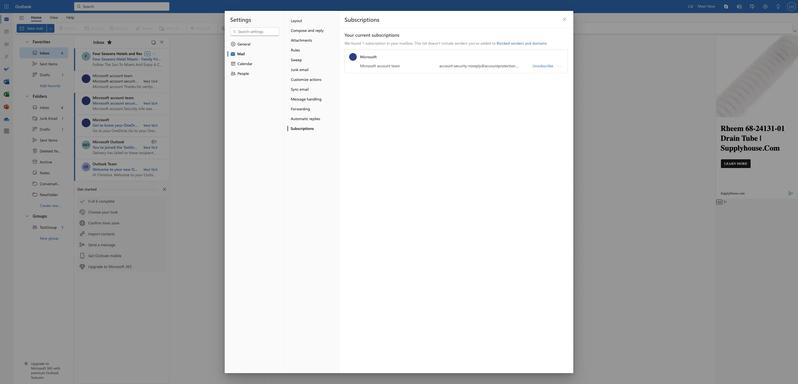 Task type: vqa. For each thing, say whether or not it's contained in the screenshot.
condition inside the button
no



Task type: locate. For each thing, give the bounding box(es) containing it.
0 vertical spatial inbox
[[93, 39, 104, 45]]

email up customize actions
[[300, 67, 309, 72]]

people image
[[4, 42, 9, 47]]

items inside favorites tree
[[48, 61, 57, 66]]

new
[[123, 167, 130, 172], [52, 203, 59, 208]]

tab list
[[27, 13, 78, 22]]

unsubscribe button
[[530, 62, 556, 70]]

subscriptions heading
[[345, 16, 379, 23]]

microsoft account team up microsoft account security info was added
[[93, 95, 134, 100]]

2 select a conversation checkbox from the top
[[82, 163, 93, 171]]

0 vertical spatial 
[[32, 72, 38, 77]]

mobile right pc
[[194, 123, 206, 128]]

 conversation history
[[32, 181, 75, 186]]

microsoft account team for microsoft account security info was added
[[93, 95, 134, 100]]

seasons down 
[[101, 51, 115, 56]]

security left was
[[125, 101, 138, 106]]

inbox left 
[[93, 39, 104, 45]]

sync
[[291, 87, 299, 92]]

2 vertical spatial team
[[125, 95, 134, 100]]

1 vertical spatial 365
[[47, 366, 53, 371]]

1  drafts from the top
[[32, 72, 50, 77]]

microsoft account team image up microsoft account team icon
[[82, 74, 90, 83]]

group down how
[[142, 145, 152, 150]]

1 horizontal spatial microsoft account team image
[[349, 53, 357, 61]]

 tree item up deleted on the top left of page
[[20, 135, 68, 145]]

drafts inside favorites tree
[[40, 72, 50, 77]]

automatic replies
[[291, 116, 320, 121]]

 button inside the folders tree item
[[22, 91, 32, 101]]

 sent items inside tree
[[32, 137, 57, 143]]

1 vertical spatial mobile
[[110, 253, 121, 258]]

10/4 for outlook.com
[[151, 167, 157, 172]]

0 horizontal spatial group
[[48, 235, 59, 241]]

 left the favorites
[[25, 39, 29, 44]]

excel image
[[4, 92, 9, 97]]

new group tree item
[[20, 233, 68, 244]]

4 wed from the top
[[143, 145, 150, 150]]

doesn't
[[428, 41, 440, 46]]

items up  deleted items
[[48, 137, 57, 143]]

account-
[[439, 63, 454, 68]]

1 vertical spatial 
[[32, 105, 38, 110]]

mt inside mt option
[[83, 76, 89, 81]]

1 horizontal spatial junk
[[291, 67, 299, 72]]

0 horizontal spatial new
[[52, 203, 59, 208]]

sent up add
[[40, 61, 47, 66]]

1 vertical spatial 
[[32, 192, 38, 197]]

1 vertical spatial select a conversation checkbox
[[82, 163, 93, 171]]

1 vertical spatial  tree item
[[20, 102, 68, 113]]

reply
[[315, 28, 324, 33]]

 tree item
[[20, 47, 68, 58], [20, 102, 68, 113]]

2  sent items from the top
[[32, 137, 57, 143]]

application containing settings
[[0, 0, 798, 384]]

2 senders from the left
[[511, 41, 524, 46]]

select a conversation checkbox for welcome to your new outlook.com account
[[82, 163, 93, 171]]

rules
[[291, 47, 300, 53]]

blocked senders and domains button
[[497, 41, 547, 46]]

inbox up  junk email
[[40, 105, 49, 110]]

upgrade inside upgrade to microsoft 365 with premium outlook features
[[31, 361, 45, 366]]

subscriptions button
[[287, 124, 339, 133]]

0
[[88, 199, 90, 204]]

 up 
[[32, 105, 38, 110]]

3 wed 10/4 from the top
[[143, 123, 157, 127]]

 button left folders
[[22, 91, 32, 101]]

 tree item up add
[[20, 69, 68, 80]]

wed for group
[[143, 145, 150, 150]]

group
[[142, 145, 152, 150], [48, 235, 59, 241]]

 left "groups"
[[25, 214, 29, 218]]

 tree item
[[20, 113, 68, 124]]

mail image
[[4, 17, 9, 22]]

items up favorite
[[48, 61, 57, 66]]

1 vertical spatial get
[[77, 187, 83, 192]]

new inside message list no conversations selected list box
[[123, 167, 130, 172]]

0 vertical spatial team
[[391, 63, 400, 68]]

more apps image
[[4, 129, 9, 134]]

ad up the family
[[146, 52, 149, 55]]

select a conversation checkbox containing ot
[[82, 163, 93, 171]]

 inside favorites tree
[[32, 72, 38, 77]]

 down "groups"
[[32, 224, 38, 230]]

to left with
[[46, 361, 49, 366]]

1  from the top
[[32, 61, 38, 66]]

Select a conversation checkbox
[[82, 118, 93, 127], [82, 163, 93, 171]]

10/4 for verification
[[151, 79, 157, 83]]

sent
[[40, 61, 47, 66], [40, 137, 47, 143]]

select a conversation checkbox for get to know your onedrive – how to back up your pc and mobile
[[82, 118, 93, 127]]

 down 
[[32, 126, 38, 132]]

inbox inside inbox 
[[93, 39, 104, 45]]

2  tree item from the top
[[20, 102, 68, 113]]

0 vertical spatial 
[[32, 61, 38, 66]]

 down the favorites
[[32, 61, 38, 66]]

 button left "groups"
[[22, 211, 32, 221]]

settings heading
[[230, 16, 251, 23]]

1  from the top
[[25, 39, 29, 44]]

wed for verification
[[143, 79, 150, 83]]

message list section
[[74, 35, 206, 384]]

0 horizontal spatial senders
[[455, 41, 468, 46]]

all
[[238, 26, 242, 31]]

2 four from the top
[[93, 56, 100, 62]]

2 select a conversation checkbox from the top
[[82, 141, 93, 149]]

wed 10/4
[[143, 79, 157, 83], [143, 101, 157, 105], [143, 123, 157, 127], [143, 145, 157, 150], [143, 167, 157, 172]]

get for get outlook mobile
[[88, 253, 94, 258]]

1 up add favorite tree item on the top of the page
[[62, 72, 63, 77]]

1 vertical spatial 
[[32, 224, 38, 230]]

5 wed 10/4 from the top
[[143, 167, 157, 172]]

info for was
[[139, 101, 146, 106]]

 inside tree
[[32, 137, 38, 143]]

0 vertical spatial ad
[[146, 52, 149, 55]]

365 inside upgrade to microsoft 365 with premium outlook features
[[47, 366, 53, 371]]

2 drafts from the top
[[40, 127, 50, 132]]

outlook
[[15, 4, 31, 9], [110, 139, 124, 144], [93, 161, 107, 166], [95, 253, 109, 258], [46, 371, 59, 375]]

1 horizontal spatial group
[[142, 145, 152, 150]]

4 inside favorites tree
[[61, 50, 63, 55]]

3 wed from the top
[[143, 123, 150, 127]]

and left reply
[[308, 28, 314, 33]]

your inside your current subscriptions we found 1 subscription in your mailbox. this list doesn't include senders you've added to blocked senders and domains .
[[391, 41, 398, 46]]

0 vertical spatial seasons
[[101, 51, 115, 56]]

mt down found
[[351, 55, 355, 59]]

compose and reply
[[291, 28, 324, 33]]

word image
[[4, 79, 9, 85]]

1 vertical spatial items
[[48, 137, 57, 143]]

 tree item
[[20, 69, 68, 80], [20, 124, 68, 135]]

Select a conversation checkbox
[[82, 96, 93, 105], [82, 141, 93, 149]]

dialog
[[0, 0, 798, 384]]

0 vertical spatial microsoft account team image
[[349, 53, 357, 61]]

1 vertical spatial microsoft account team
[[93, 73, 132, 78]]

2 4 from the top
[[61, 105, 63, 110]]

history
[[63, 181, 75, 186]]

mt inside microsoft account team icon
[[83, 98, 89, 103]]

 tree item down favorites tree item at left
[[20, 58, 68, 69]]

and right pc
[[187, 123, 193, 128]]

0 vertical spatial drafts
[[40, 72, 50, 77]]

 for 
[[32, 126, 38, 132]]

onedrive image
[[4, 117, 9, 122]]

 button for groups
[[22, 211, 32, 221]]

email for junk email
[[300, 67, 309, 72]]

added right was
[[155, 101, 166, 106]]

document containing settings
[[0, 0, 798, 384]]

drafts
[[40, 72, 50, 77], [40, 127, 50, 132]]

microsoft account team image inside subscriptions tab panel
[[349, 53, 357, 61]]

 inbox down folders
[[32, 105, 49, 110]]


[[32, 72, 38, 77], [32, 126, 38, 132]]

0 vertical spatial testgroup
[[123, 145, 141, 150]]

select a conversation checkbox containing mt
[[82, 96, 93, 105]]

wed
[[143, 79, 150, 83], [143, 101, 150, 105], [143, 123, 150, 127], [143, 145, 150, 150], [143, 167, 150, 172]]

microsoft account team
[[360, 63, 400, 68], [93, 73, 132, 78], [93, 95, 134, 100]]

 sent items inside favorites tree
[[32, 61, 57, 66]]

2 vertical spatial get
[[88, 253, 94, 258]]

tree containing 
[[20, 102, 75, 211]]

1 vertical spatial drafts
[[40, 127, 50, 132]]

home
[[31, 15, 42, 20]]

info for verification
[[138, 78, 144, 84]]

1 select a conversation checkbox from the top
[[82, 118, 93, 127]]

1 horizontal spatial ad
[[718, 200, 721, 204]]

to left the blocked
[[492, 41, 496, 46]]

inbox down favorites tree item at left
[[40, 50, 50, 55]]

the
[[117, 145, 122, 150]]

1 right  testgroup
[[62, 225, 63, 230]]

1 vertical spatial upgrade
[[31, 361, 45, 366]]

 inside tree item
[[32, 224, 38, 230]]

add favorite
[[40, 83, 60, 88]]

 drafts inside favorites tree
[[32, 72, 50, 77]]

365 inside message list no conversations selected list box
[[125, 264, 132, 269]]

 mark all as read
[[222, 26, 255, 31]]

3  from the top
[[25, 214, 29, 218]]

testgroup
[[123, 145, 141, 150], [40, 225, 57, 230]]

general
[[238, 41, 250, 47]]

1 vertical spatial group
[[48, 235, 59, 241]]

application
[[0, 0, 798, 384]]

0 vertical spatial mt
[[351, 55, 355, 59]]

0 vertical spatial info
[[138, 78, 144, 84]]

1 vertical spatial select a conversation checkbox
[[82, 141, 93, 149]]

message handling button
[[287, 94, 339, 104]]

1 vertical spatial info
[[139, 101, 146, 106]]


[[233, 30, 236, 34]]

0 horizontal spatial added
[[155, 101, 166, 106]]

 inside favorites tree item
[[25, 39, 29, 44]]

1 down  tree item
[[62, 127, 63, 132]]

 for groups
[[25, 214, 29, 218]]

0 vertical spatial  tree item
[[20, 58, 68, 69]]

confirm
[[88, 220, 102, 226]]

1 vertical spatial  drafts
[[32, 126, 50, 132]]

 tree item up  junk email
[[20, 102, 68, 113]]

0 vertical spatial added
[[480, 41, 491, 46]]


[[80, 231, 85, 237]]

 for 1st  tree item from the bottom
[[32, 105, 38, 110]]

 button
[[22, 37, 32, 47], [22, 91, 32, 101], [22, 211, 32, 221]]

of
[[91, 199, 95, 204]]

items right deleted on the top left of page
[[54, 148, 63, 154]]

email
[[48, 116, 57, 121]]

2 sent from the top
[[40, 137, 47, 143]]


[[32, 116, 38, 121]]

hotel down four seasons hotels and resorts
[[116, 56, 126, 62]]

 tree item
[[20, 156, 68, 167]]

1 vertical spatial 
[[32, 126, 38, 132]]

get left started
[[77, 187, 83, 192]]

pc
[[181, 123, 186, 128]]

added right you've
[[480, 41, 491, 46]]

microsoft account team image for mt popup button
[[349, 53, 357, 61]]

your right in
[[391, 41, 398, 46]]

10/4 for onedrive
[[151, 123, 157, 127]]

1 four from the top
[[93, 51, 100, 56]]

1 vertical spatial testgroup
[[40, 225, 57, 230]]

 left newfolder
[[32, 192, 38, 197]]

automatic
[[291, 116, 308, 121]]

to inside upgrade to microsoft 365 with premium outlook features
[[46, 361, 49, 366]]

1 vertical spatial 
[[32, 137, 38, 143]]

5 wed from the top
[[143, 167, 150, 172]]

1 vertical spatial  button
[[22, 91, 32, 101]]

1 horizontal spatial mobile
[[194, 123, 206, 128]]

and left domains
[[525, 41, 531, 46]]

0 horizontal spatial 
[[32, 224, 38, 230]]

email right sync
[[300, 87, 309, 92]]

2 wed from the top
[[143, 101, 150, 105]]

archive
[[40, 159, 52, 164]]

 tree item down the favorites
[[20, 47, 68, 58]]

10/4 for group
[[151, 145, 157, 150]]

forwarding button
[[287, 104, 339, 114]]

attachments button
[[287, 35, 339, 45]]

 left folders
[[25, 94, 29, 98]]

in
[[387, 41, 390, 46]]

 tree item
[[20, 167, 68, 178]]

 down 
[[32, 181, 38, 186]]

0 vertical spatial  inbox
[[32, 50, 50, 56]]

 sent items down favorites tree item at left
[[32, 61, 57, 66]]

testgroup inside message list no conversations selected list box
[[123, 145, 141, 150]]

email inside sync email button
[[300, 87, 309, 92]]

0 vertical spatial new
[[123, 167, 130, 172]]

contacts
[[101, 231, 115, 236]]

testgroup right the
[[123, 145, 141, 150]]

hotel right friendly
[[168, 56, 178, 62]]

0 vertical spatial 365
[[125, 264, 132, 269]]

1  button from the top
[[22, 37, 32, 47]]

 button inside groups tree item
[[22, 211, 32, 221]]

four seasons hotels and resorts image
[[82, 52, 90, 61]]

1  from the top
[[32, 50, 38, 56]]

2 hotel from the left
[[168, 56, 178, 62]]

settings tab list
[[225, 11, 285, 373]]

outlook inside banner
[[15, 4, 31, 9]]

1 horizontal spatial senders
[[511, 41, 524, 46]]

1 vertical spatial mt
[[83, 76, 89, 81]]

account inside subscriptions tab panel
[[377, 63, 390, 68]]

drafts down  junk email
[[40, 127, 50, 132]]

0 horizontal spatial 365
[[47, 366, 53, 371]]

0 vertical spatial sent
[[40, 61, 47, 66]]

upgrade up premium at the left bottom
[[31, 361, 45, 366]]

and
[[308, 28, 314, 33], [525, 41, 531, 46], [129, 51, 135, 56], [187, 123, 193, 128]]

3  button from the top
[[22, 211, 32, 221]]

outlook right premium at the left bottom
[[46, 371, 59, 375]]

seasons for hotels
[[101, 51, 115, 56]]

2 vertical spatial microsoft account team
[[93, 95, 134, 100]]

0 horizontal spatial hotel
[[116, 56, 126, 62]]

senders left you've
[[455, 41, 468, 46]]

1 seasons from the top
[[101, 51, 115, 56]]

1 vertical spatial  tree item
[[20, 135, 68, 145]]

testgroup up new group
[[40, 225, 57, 230]]

automatic replies button
[[287, 114, 339, 124]]

 drafts up add
[[32, 72, 50, 77]]

0 vertical spatial 
[[25, 39, 29, 44]]

 for  newfolder
[[32, 192, 38, 197]]

1 horizontal spatial added
[[480, 41, 491, 46]]

1 vertical spatial added
[[155, 101, 166, 106]]

 sent items up  tree item
[[32, 137, 57, 143]]

select a conversation checkbox containing m
[[82, 118, 93, 127]]

 down the favorites
[[32, 50, 38, 56]]

drafts for 
[[40, 72, 50, 77]]

1  tree item from the top
[[20, 69, 68, 80]]

 inside the folders tree item
[[25, 94, 29, 98]]

1 wed 10/4 from the top
[[143, 79, 157, 83]]

0 vertical spatial junk
[[291, 67, 299, 72]]

senders right the blocked
[[511, 41, 524, 46]]

0 vertical spatial upgrade
[[88, 264, 103, 269]]

0 vertical spatial items
[[48, 61, 57, 66]]

get right "microsoft" icon
[[93, 123, 99, 128]]

 button left the favorites
[[22, 37, 32, 47]]

1 vertical spatial sent
[[40, 137, 47, 143]]

2  from the top
[[32, 105, 38, 110]]

sent up  tree item
[[40, 137, 47, 143]]

select a conversation checkbox up mo
[[82, 118, 93, 127]]

outlook up  button
[[15, 4, 31, 9]]

 sent items for 2nd '' tree item from the bottom of the page
[[32, 61, 57, 66]]

your right know
[[115, 123, 123, 128]]

powerpoint image
[[4, 104, 9, 110]]

 inside favorites tree
[[32, 50, 38, 56]]

1 select a conversation checkbox from the top
[[82, 96, 93, 105]]


[[25, 39, 29, 44], [25, 94, 29, 98], [25, 214, 29, 218]]

1 horizontal spatial 
[[230, 71, 236, 76]]

1 vertical spatial 
[[25, 94, 29, 98]]

left-rail-appbar navigation
[[1, 13, 12, 126]]

4 wed 10/4 from the top
[[143, 145, 157, 150]]

1 horizontal spatial 365
[[125, 264, 132, 269]]

1 sent from the top
[[40, 61, 47, 66]]

group right new
[[48, 235, 59, 241]]


[[151, 40, 156, 45]]


[[163, 188, 166, 191]]

upgrade to microsoft 365
[[88, 264, 132, 269]]

0 vertical spatial select a conversation checkbox
[[82, 118, 93, 127]]

1 vertical spatial ad
[[718, 200, 721, 204]]

family
[[141, 56, 153, 62]]

2  tree item from the top
[[20, 124, 68, 135]]

microsoft outlook image
[[82, 141, 90, 149]]

1 vertical spatial subscriptions
[[291, 126, 314, 131]]

read
[[247, 26, 255, 31]]

to left know
[[100, 123, 103, 128]]

noreply@accountprotection.microsoft.com
[[468, 63, 540, 68]]

group inside message list no conversations selected list box
[[142, 145, 152, 150]]

 tree item
[[20, 178, 75, 189], [20, 189, 68, 200]]

to do image
[[4, 67, 9, 72]]

 inside tree
[[32, 126, 38, 132]]

2  from the top
[[32, 126, 38, 132]]

0 vertical spatial get
[[93, 123, 99, 128]]

to down team
[[110, 167, 113, 172]]

 for first  tree item from the top of the page
[[32, 50, 38, 56]]

mt up microsoft account team icon
[[83, 76, 89, 81]]

new left folder
[[52, 203, 59, 208]]

document
[[0, 0, 798, 384]]

0 horizontal spatial subscriptions
[[291, 126, 314, 131]]


[[80, 199, 85, 204]]

2 vertical spatial mt
[[83, 98, 89, 103]]

four right f
[[93, 51, 100, 56]]

outlook team
[[93, 161, 117, 166]]

junk right 
[[40, 116, 47, 121]]

drafts up add favorite tree item on the top of the page
[[40, 72, 50, 77]]

seasons for hotel
[[101, 56, 115, 62]]

new group
[[40, 235, 59, 241]]

 inside favorites tree
[[32, 61, 38, 66]]

0 vertical spatial email
[[300, 67, 309, 72]]

now
[[707, 4, 715, 9]]

select a conversation checkbox up ot
[[82, 141, 93, 149]]

2  button from the top
[[22, 91, 32, 101]]

mt inside mt popup button
[[351, 55, 355, 59]]

 button inside favorites tree item
[[22, 37, 32, 47]]

wed 10/4 for was
[[143, 101, 157, 105]]


[[80, 220, 85, 226]]

favorites tree item
[[20, 37, 68, 47]]

1 4 from the top
[[61, 50, 63, 55]]

0 vertical spatial select a conversation checkbox
[[82, 96, 93, 105]]

new left outlook.com
[[123, 167, 130, 172]]

and inside your current subscriptions we found 1 subscription in your mailbox. this list doesn't include senders you've added to blocked senders and domains .
[[525, 41, 531, 46]]

0 vertical spatial  sent items
[[32, 61, 57, 66]]

ad left set your advertising preferences icon
[[718, 200, 721, 204]]

back
[[158, 123, 166, 128]]

rules button
[[287, 45, 339, 55]]

0 vertical spatial 
[[32, 181, 38, 186]]

 tree item for 
[[20, 124, 68, 135]]

0 vertical spatial four
[[93, 51, 100, 56]]

seasons down four seasons hotels and resorts
[[101, 56, 115, 62]]

0 vertical spatial  tree item
[[20, 69, 68, 80]]

outlook down send a message
[[95, 253, 109, 258]]

4
[[61, 50, 63, 55], [61, 105, 63, 110]]

1 horizontal spatial upgrade
[[88, 264, 103, 269]]

verification
[[145, 78, 164, 84]]

 inside tree
[[32, 105, 38, 110]]

4 down favorites tree item at left
[[61, 50, 63, 55]]

m
[[84, 120, 88, 125]]

1 vertical spatial 4
[[61, 105, 63, 110]]

select a conversation checkbox down microsoft outlook icon
[[82, 163, 93, 171]]

1 horizontal spatial new
[[123, 167, 130, 172]]

microsoft account team down subscription
[[360, 63, 400, 68]]

 tree item for 
[[20, 69, 68, 80]]

2 seasons from the top
[[101, 56, 115, 62]]

1 horizontal spatial testgroup
[[123, 145, 141, 150]]

microsoft account team image
[[349, 53, 357, 61], [82, 74, 90, 83]]

team down mailbox.
[[391, 63, 400, 68]]

subscriptions up the current
[[345, 16, 379, 23]]

 for folders
[[25, 94, 29, 98]]

mobile up upgrade to microsoft 365
[[110, 253, 121, 258]]

meet
[[698, 4, 706, 9]]

upgrade inside message list no conversations selected list box
[[88, 264, 103, 269]]

 inside groups tree item
[[25, 214, 29, 218]]

1 horizontal spatial hotel
[[168, 56, 178, 62]]

tab list containing home
[[27, 13, 78, 22]]

to for upgrade to microsoft 365 with premium outlook features
[[46, 361, 49, 366]]

0 vertical spatial security
[[124, 78, 137, 84]]

1 vertical spatial new
[[52, 203, 59, 208]]

1 vertical spatial  sent items
[[32, 137, 57, 143]]

0 vertical spatial  tree item
[[20, 47, 68, 58]]

 down 
[[230, 71, 236, 76]]

1  sent items from the top
[[32, 61, 57, 66]]

wed for was
[[143, 101, 150, 105]]

outlook inside upgrade to microsoft 365 with premium outlook features
[[46, 371, 59, 375]]

microsoft account team inside subscriptions tab panel
[[360, 63, 400, 68]]


[[230, 41, 236, 47]]

1  inbox from the top
[[32, 50, 50, 56]]

as
[[243, 26, 246, 31]]

 inside settings "tab list"
[[230, 71, 236, 76]]

2 wed 10/4 from the top
[[143, 101, 157, 105]]

1 right found
[[362, 41, 364, 46]]

1 inside your current subscriptions we found 1 subscription in your mailbox. this list doesn't include senders you've added to blocked senders and domains .
[[362, 41, 364, 46]]

1 vertical spatial junk
[[40, 116, 47, 121]]

2 vertical spatial 
[[25, 214, 29, 218]]

0 vertical spatial  drafts
[[32, 72, 50, 77]]

1 drafts from the top
[[40, 72, 50, 77]]

0 horizontal spatial ad
[[146, 52, 149, 55]]

info left verification
[[138, 78, 144, 84]]

1  from the top
[[32, 181, 38, 186]]

1  from the top
[[32, 72, 38, 77]]

view
[[50, 15, 58, 20]]

view button
[[46, 13, 62, 22]]

10/4
[[151, 79, 157, 83], [151, 101, 157, 105], [151, 123, 157, 127], [151, 145, 157, 150], [151, 167, 157, 172]]

microsoft account security info verification
[[93, 78, 164, 84]]

0 horizontal spatial junk
[[40, 116, 47, 121]]

team up microsoft account security info verification
[[124, 73, 132, 78]]

0 vertical spatial 
[[32, 50, 38, 56]]

wed 10/4 for group
[[143, 145, 157, 150]]

microsoft account team up microsoft account security info verification
[[93, 73, 132, 78]]

message
[[101, 242, 115, 247]]

1 right email on the top
[[62, 116, 63, 121]]

tree
[[20, 102, 75, 211]]

0 of 6 complete
[[88, 199, 115, 204]]

inbox heading
[[86, 36, 114, 48]]

help button
[[62, 13, 78, 22]]

added inside your current subscriptions we found 1 subscription in your mailbox. this list doesn't include senders you've added to blocked senders and domains .
[[480, 41, 491, 46]]

joined
[[105, 145, 116, 150]]

wed 10/4 for onedrive
[[143, 123, 157, 127]]

1 wed from the top
[[143, 79, 150, 83]]

2  from the top
[[32, 137, 38, 143]]

 up 
[[32, 137, 38, 143]]

your left look
[[102, 209, 109, 215]]

 tree item
[[20, 145, 68, 156]]

1 vertical spatial  tree item
[[20, 124, 68, 135]]

wed 10/4 for outlook.com
[[143, 167, 157, 172]]

files image
[[4, 54, 9, 60]]

2  from the top
[[32, 192, 38, 197]]

1 horizontal spatial subscriptions
[[345, 16, 379, 23]]

2 vertical spatial items
[[54, 148, 63, 154]]

0 horizontal spatial upgrade
[[31, 361, 45, 366]]

junk inside  junk email
[[40, 116, 47, 121]]

2  from the top
[[25, 94, 29, 98]]

 drafts down  tree item
[[32, 126, 50, 132]]

select a conversation checkbox containing mo
[[82, 141, 93, 149]]

1 vertical spatial microsoft account team image
[[82, 74, 90, 83]]

2  drafts from the top
[[32, 126, 50, 132]]

 inbox down the favorites
[[32, 50, 50, 56]]

groups
[[33, 213, 47, 219]]

1 inside  tree item
[[62, 116, 63, 121]]

2 vertical spatial  button
[[22, 211, 32, 221]]

email inside junk email button
[[300, 67, 309, 72]]

outlook team image
[[82, 163, 90, 171]]

actions
[[310, 77, 321, 82]]

 tree item
[[20, 58, 68, 69], [20, 135, 68, 145]]

your
[[391, 41, 398, 46], [115, 123, 123, 128], [172, 123, 180, 128], [114, 167, 122, 172], [102, 209, 109, 215]]

 button
[[157, 38, 166, 46]]



Task type: describe. For each thing, give the bounding box(es) containing it.

[[558, 65, 561, 68]]

subscriptions inside tab panel
[[345, 16, 379, 23]]

get for get started
[[77, 187, 83, 192]]

your right up
[[172, 123, 180, 128]]

items inside  deleted items
[[54, 148, 63, 154]]

 drafts for 
[[32, 72, 50, 77]]

up
[[167, 123, 171, 128]]

settings
[[230, 16, 251, 23]]

folders tree item
[[20, 91, 68, 102]]

mt for microsoft account security info was added
[[83, 98, 89, 103]]

select a conversation checkbox for you've joined the testgroup group
[[82, 141, 93, 149]]

testgroup inside  testgroup
[[40, 225, 57, 230]]

tab list inside application
[[27, 13, 78, 22]]

mt button
[[349, 53, 357, 61]]

attachments
[[291, 38, 312, 43]]

drafts for 
[[40, 127, 50, 132]]

upgrade for upgrade to microsoft 365 with premium outlook features
[[31, 361, 45, 366]]

2 vertical spatial inbox
[[40, 105, 49, 110]]


[[19, 15, 24, 21]]

10/4 for was
[[151, 101, 157, 105]]

team
[[108, 161, 117, 166]]

sweep
[[291, 57, 302, 62]]

1 inside favorites tree
[[62, 72, 63, 77]]

microsoft account team image for mt option
[[82, 74, 90, 83]]


[[159, 40, 165, 45]]

-
[[139, 56, 140, 62]]

sync email button
[[287, 84, 339, 94]]

create new folder tree item
[[20, 200, 70, 211]]

and up miami
[[129, 51, 135, 56]]

0 horizontal spatial mobile
[[110, 253, 121, 258]]

0 vertical spatial mobile
[[194, 123, 206, 128]]

calendar image
[[4, 29, 9, 35]]

look
[[110, 209, 118, 215]]

1 hotel from the left
[[116, 56, 126, 62]]

to for upgrade to microsoft 365
[[104, 264, 107, 269]]

 for 
[[230, 71, 236, 76]]

help
[[66, 15, 74, 20]]

get outlook mobile
[[88, 253, 121, 258]]

2  tree item from the top
[[20, 189, 68, 200]]

 inbox inside favorites tree
[[32, 50, 50, 56]]

1 inside the  tree item
[[62, 225, 63, 230]]

inbox inside favorites tree
[[40, 50, 50, 55]]

team for verification
[[124, 73, 132, 78]]

premium features image
[[24, 362, 28, 366]]

tags group
[[219, 23, 386, 34]]

365 for upgrade to microsoft 365 with premium outlook features
[[47, 366, 53, 371]]

microsoft inside upgrade to microsoft 365 with premium outlook features
[[31, 366, 46, 371]]

f
[[85, 54, 87, 59]]

security for was
[[125, 101, 138, 106]]

subscriptions inside button
[[291, 126, 314, 131]]

you've
[[93, 145, 104, 150]]


[[32, 148, 38, 154]]

started
[[84, 187, 97, 192]]

Select a conversation checkbox
[[82, 74, 93, 83]]

 sent items for second '' tree item
[[32, 137, 57, 143]]

zone
[[111, 220, 119, 226]]

 button for favorites
[[22, 37, 32, 47]]

to inside your current subscriptions we found 1 subscription in your mailbox. this list doesn't include senders you've added to blocked senders and domains .
[[492, 41, 496, 46]]

 drafts for 
[[32, 126, 50, 132]]

outlook up the
[[110, 139, 124, 144]]

subscription
[[365, 41, 386, 46]]


[[563, 17, 567, 22]]

a
[[98, 242, 100, 247]]

you've
[[469, 41, 479, 46]]


[[222, 26, 227, 31]]


[[230, 61, 236, 66]]

message handling
[[291, 96, 322, 102]]

message list no conversations selected list box
[[74, 48, 206, 384]]

list
[[422, 41, 427, 46]]

 archive
[[32, 159, 52, 165]]

email for sync email
[[300, 87, 309, 92]]

outlook banner
[[0, 0, 798, 13]]

features
[[31, 375, 44, 380]]

subscriptions tab panel
[[339, 11, 573, 373]]

 notes
[[32, 170, 50, 175]]

wed for onedrive
[[143, 123, 150, 127]]

1  tree item from the top
[[20, 47, 68, 58]]

send a message
[[88, 242, 115, 247]]

security-
[[454, 63, 468, 68]]

team inside subscriptions tab panel
[[391, 63, 400, 68]]

favorite
[[48, 83, 60, 88]]

 for 
[[32, 72, 38, 77]]

people
[[238, 71, 249, 76]]

sent inside favorites tree
[[40, 61, 47, 66]]

forwarding
[[291, 106, 310, 111]]


[[107, 39, 112, 45]]

your down team
[[114, 167, 122, 172]]

favorites tree
[[20, 34, 68, 91]]

subscriptions
[[372, 32, 399, 38]]

time
[[103, 220, 110, 226]]

 button for folders
[[22, 91, 32, 101]]

mt for microsoft account security info verification
[[83, 76, 89, 81]]

premium
[[31, 371, 45, 375]]

ad inside message list no conversations selected list box
[[146, 52, 149, 55]]

group inside tree item
[[48, 235, 59, 241]]

know
[[104, 123, 114, 128]]

compose and reply button
[[287, 26, 339, 35]]

 button
[[16, 13, 27, 23]]

groups tree item
[[20, 211, 68, 222]]

wed for outlook.com
[[143, 167, 150, 172]]

set your advertising preferences image
[[723, 200, 728, 204]]

wed 10/4 for verification
[[143, 79, 157, 83]]

four for four seasons hotels and resorts
[[93, 51, 100, 56]]

get for get to know your onedrive – how to back up your pc and mobile
[[93, 123, 99, 128]]

outlook up welcome on the left top
[[93, 161, 107, 166]]

 for favorites
[[25, 39, 29, 44]]

this
[[415, 41, 421, 46]]

2  inbox from the top
[[32, 105, 49, 110]]

welcome to your new outlook.com account
[[93, 167, 169, 172]]

send
[[88, 242, 97, 247]]

junk email
[[291, 67, 309, 72]]

 junk email
[[32, 116, 57, 121]]

team for was
[[125, 95, 134, 100]]

with
[[54, 366, 60, 371]]

mo
[[83, 142, 89, 147]]

miami
[[127, 56, 138, 62]]


[[80, 242, 85, 248]]

hotels
[[116, 51, 128, 56]]

outlook.com
[[131, 167, 154, 172]]

four for four seasons hotel miami - family friendly hotel
[[93, 56, 100, 62]]

added inside message list no conversations selected list box
[[155, 101, 166, 106]]

get started
[[77, 187, 97, 192]]

upgrade for upgrade to microsoft 365
[[88, 264, 103, 269]]

microsoft image
[[82, 118, 90, 127]]

365 for upgrade to microsoft 365
[[125, 264, 132, 269]]

 button
[[105, 38, 114, 47]]

how
[[144, 123, 152, 128]]

1  tree item from the top
[[20, 58, 68, 69]]

notes
[[40, 170, 50, 175]]

 button
[[150, 38, 157, 46]]

junk inside button
[[291, 67, 299, 72]]

replies
[[309, 116, 320, 121]]

current
[[355, 32, 370, 38]]

dialog containing settings
[[0, 0, 798, 384]]

you've joined the testgroup group
[[93, 145, 152, 150]]

1 senders from the left
[[455, 41, 468, 46]]

customize actions
[[291, 77, 321, 82]]

account-security-noreply@accountprotection.microsoft.com
[[439, 63, 540, 68]]

to for welcome to your new outlook.com account
[[110, 167, 113, 172]]

to for get to know your onedrive – how to back up your pc and mobile
[[100, 123, 103, 128]]

microsoft account team image
[[82, 96, 90, 105]]

microsoft account team for microsoft account security info verification
[[93, 73, 132, 78]]

mark
[[228, 26, 237, 31]]

6
[[96, 199, 98, 204]]

 calendar
[[230, 61, 252, 66]]

security for verification
[[124, 78, 137, 84]]

layout
[[291, 18, 302, 23]]

to right how
[[153, 123, 157, 128]]

Search settings search field
[[236, 29, 273, 34]]

 button
[[556, 62, 563, 71]]

sync email
[[291, 87, 309, 92]]

 button
[[560, 15, 569, 24]]

 for  conversation history
[[32, 181, 38, 186]]

2  tree item from the top
[[20, 135, 68, 145]]

move & delete group
[[17, 23, 185, 34]]

four seasons hotel miami - family friendly hotel
[[93, 56, 178, 62]]

outlook link
[[15, 0, 31, 13]]

add favorite tree item
[[20, 80, 68, 91]]

new inside "create new folder" tree item
[[52, 203, 59, 208]]

newfolder
[[40, 192, 58, 197]]

 for  testgroup
[[32, 224, 38, 230]]


[[80, 209, 85, 215]]

select a conversation checkbox for microsoft account security info was added
[[82, 96, 93, 105]]

 tree item
[[20, 222, 68, 233]]

favorites
[[33, 39, 50, 44]]

create
[[40, 203, 51, 208]]

add
[[40, 83, 47, 88]]

choose your look
[[88, 209, 118, 215]]

 button
[[160, 185, 169, 194]]

upgrade to microsoft 365 with premium outlook features
[[31, 361, 60, 380]]

confirm time zone
[[88, 220, 119, 226]]

1  tree item from the top
[[20, 178, 75, 189]]

new
[[40, 235, 47, 241]]

and inside button
[[308, 28, 314, 33]]



